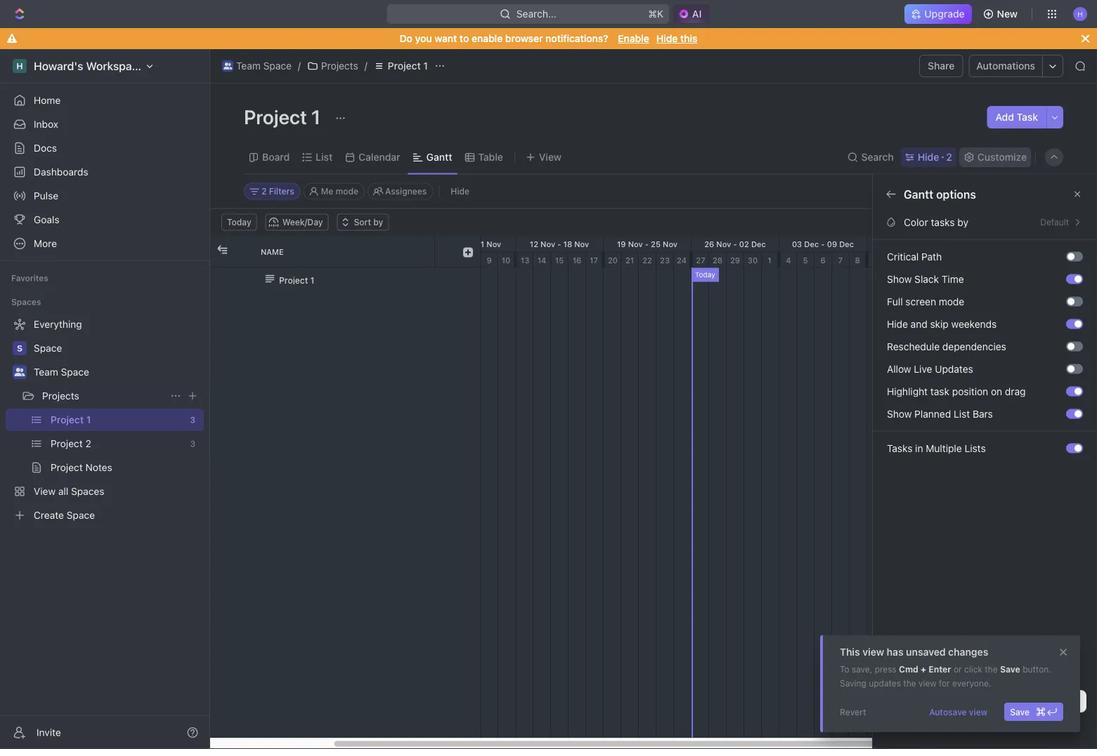 Task type: vqa. For each thing, say whether or not it's contained in the screenshot.
Favorites button
yes



Task type: locate. For each thing, give the bounding box(es) containing it.
name column header
[[252, 236, 435, 267]]

sort by
[[354, 218, 383, 227]]

2 for project 2
[[85, 438, 91, 450]]

tree
[[6, 313, 204, 527]]

the down cmd
[[903, 679, 916, 689]]

24 dec - 30 dec element
[[1043, 236, 1097, 252]]

1 horizontal spatial 10
[[881, 240, 890, 249]]

show down highlight
[[887, 408, 912, 420]]

0 horizontal spatial projects link
[[42, 385, 164, 408]]

13 element right 9
[[516, 253, 533, 268]]

view left all
[[34, 486, 56, 498]]

hide 2
[[918, 151, 952, 163]]

more down critical path
[[904, 267, 927, 279]]

project 1 up project 2
[[51, 414, 91, 426]]

15
[[555, 256, 564, 265], [941, 256, 950, 265]]

0 horizontal spatial 11
[[477, 240, 484, 249]]

10 dec - 16 dec
[[881, 240, 941, 249]]

1 vertical spatial 30
[[748, 256, 758, 265]]

30 left de
[[1078, 240, 1088, 249]]

week/day button
[[265, 214, 329, 231]]

options up settings
[[932, 245, 965, 256]]

customize up search tasks... text field
[[977, 151, 1027, 163]]

team space right user group icon
[[34, 367, 89, 378]]

0 vertical spatial 11
[[477, 240, 484, 249]]

26 up 28
[[704, 240, 714, 249]]

view inside sidebar navigation
[[34, 486, 56, 498]]

2 13 from the left
[[906, 256, 915, 265]]

nov left 18
[[541, 240, 555, 249]]

29
[[730, 256, 740, 265]]

space right user group image
[[263, 60, 292, 72]]

1 horizontal spatial projects
[[321, 60, 358, 72]]

1 vertical spatial team
[[34, 367, 58, 378]]

1 horizontal spatial 17
[[969, 240, 977, 249]]

1 horizontal spatial projects link
[[304, 58, 362, 74]]

show
[[887, 273, 912, 285], [887, 408, 912, 420]]

today down 28
[[695, 271, 715, 279]]

save inside this view has unsaved changes to save, press cmd + enter or click the save button. saving updates the view for everyone.
[[1000, 665, 1020, 675]]

show slack time button
[[881, 268, 1066, 291]]

7 dec from the left
[[1014, 240, 1029, 249]]

1 vertical spatial 11
[[873, 256, 880, 265]]

sharing & permissions button
[[881, 398, 1089, 421]]

1 vertical spatial spaces
[[71, 486, 104, 498]]

19
[[617, 240, 626, 249]]

1 horizontal spatial 30
[[1078, 240, 1088, 249]]

hide left "and"
[[887, 318, 908, 330]]

1 vertical spatial today
[[695, 271, 715, 279]]

10 inside 10 dec - 16 dec element
[[881, 240, 890, 249]]

allow live updates button
[[881, 358, 1066, 381]]

1 22 element from the left
[[639, 253, 656, 268]]

project 1 link up project 2 link on the bottom left
[[51, 409, 184, 432]]

30 right 29 element
[[748, 256, 758, 265]]

view down everyone.
[[969, 708, 988, 718]]

2 3 from the top
[[190, 439, 195, 449]]

5 dec from the left
[[926, 240, 941, 249]]

21 element left 22
[[621, 253, 639, 268]]

0 horizontal spatial 27 element
[[692, 253, 709, 268]]

1 vertical spatial 23
[[660, 256, 670, 265]]

project 1 link down 'do'
[[370, 58, 432, 74]]

23 24
[[660, 256, 687, 265]]

27 right 26 element on the right of the page
[[1082, 256, 1091, 265]]

enter
[[929, 665, 951, 675]]

nov up 28 element
[[716, 240, 731, 249]]

27 element down de
[[1078, 253, 1096, 268]]

copy link button
[[881, 353, 1089, 376]]

position
[[952, 386, 988, 397]]

nov inside '26 nov - 02 dec' element
[[716, 240, 731, 249]]

03
[[792, 240, 802, 249]]

team right user group icon
[[34, 367, 58, 378]]

view all spaces
[[34, 486, 104, 498]]

options up tasks
[[936, 188, 976, 201]]

view inside button
[[539, 151, 562, 163]]

5 - from the left
[[821, 240, 825, 249]]

26 nov - 02 dec
[[704, 240, 766, 249]]

0 vertical spatial 3
[[190, 415, 195, 425]]

0 vertical spatial 24
[[1043, 240, 1053, 249]]

0 vertical spatial show
[[887, 273, 912, 285]]

0 horizontal spatial more
[[34, 238, 57, 249]]

0 horizontal spatial 10
[[502, 256, 510, 265]]

0 horizontal spatial customize
[[887, 188, 943, 201]]

1 show from the top
[[887, 273, 912, 285]]

project down name on the left top
[[279, 276, 308, 285]]

0 horizontal spatial team space link
[[34, 361, 201, 384]]

0 horizontal spatial 15
[[555, 256, 564, 265]]

1 3 from the top
[[190, 415, 195, 425]]

30
[[1078, 240, 1088, 249], [748, 256, 758, 265]]

0 horizontal spatial 22 element
[[639, 253, 656, 268]]

15 element
[[551, 253, 569, 268], [938, 253, 955, 268]]

0 vertical spatial export button
[[1037, 214, 1086, 231]]

by right sort at the top of page
[[373, 218, 383, 227]]

0 horizontal spatial 14
[[537, 256, 546, 265]]

1 horizontal spatial 24
[[1043, 240, 1053, 249]]

0 vertical spatial today
[[227, 218, 251, 227]]

1 14 element from the left
[[533, 253, 551, 268]]

1 horizontal spatial view
[[539, 151, 562, 163]]

1 27 element from the left
[[692, 253, 709, 268]]

unsaved
[[906, 647, 946, 659]]

16 left 17 element
[[573, 256, 581, 265]]

2 column header from the left
[[231, 236, 252, 267]]

hide down gantt "link"
[[451, 187, 470, 196]]

critical path button
[[881, 246, 1066, 268]]

0 vertical spatial 17
[[969, 240, 977, 249]]

dashboards link
[[6, 161, 204, 183]]

1 horizontal spatial 2
[[261, 187, 267, 196]]

05 nov - 11 nov
[[442, 240, 501, 249]]

12 left 18
[[530, 240, 538, 249]]

1 vertical spatial list
[[954, 408, 970, 420]]

17 element
[[586, 253, 604, 268]]

goals link
[[6, 209, 204, 231]]

0 horizontal spatial 13
[[521, 256, 529, 265]]

1
[[423, 60, 428, 72], [311, 105, 321, 128], [768, 256, 771, 265], [310, 276, 314, 285], [86, 414, 91, 426]]

1 20 element from the left
[[604, 253, 621, 268]]

user group image
[[14, 368, 25, 377]]

show inside button
[[887, 273, 912, 285]]

0 vertical spatial 30
[[1078, 240, 1088, 249]]

live
[[914, 363, 932, 375]]

permissions
[[951, 403, 1005, 415]]

1 column header from the left
[[210, 236, 231, 267]]

1 horizontal spatial customize
[[977, 151, 1027, 163]]

0 horizontal spatial the
[[903, 679, 916, 689]]

column header
[[210, 236, 231, 267], [231, 236, 252, 267], [435, 236, 456, 267], [456, 236, 480, 267]]

0 horizontal spatial team space
[[34, 367, 89, 378]]

enable
[[472, 33, 503, 44]]

10 inside 10 element
[[502, 256, 510, 265]]

03 dec - 09 dec
[[792, 240, 854, 249]]

project down 'do'
[[388, 60, 421, 72]]

13 element down 10 dec - 16 dec element
[[902, 253, 920, 268]]

press
[[875, 665, 897, 675]]

hide and skip weekends
[[887, 318, 997, 330]]

this view has unsaved changes to save, press cmd + enter or click the save button. saving updates the view for everyone.
[[840, 647, 1051, 689]]

view inside delete view button
[[936, 426, 956, 437]]

21 element
[[621, 253, 639, 268], [1008, 253, 1025, 268]]

2 inside dropdown button
[[261, 187, 267, 196]]

1 horizontal spatial 22 element
[[1025, 253, 1043, 268]]

0 horizontal spatial  image
[[218, 245, 227, 255]]

13 right 10 element
[[521, 256, 529, 265]]

1 horizontal spatial 23
[[1002, 240, 1012, 249]]

you
[[415, 33, 432, 44]]

on
[[991, 386, 1002, 397]]

by right tasks
[[957, 216, 968, 228]]

25 element
[[1043, 253, 1061, 268]]

12 right 11 element
[[889, 256, 898, 265]]

28
[[713, 256, 723, 265]]

2 up customize gantt
[[946, 151, 952, 163]]

weekends
[[951, 318, 997, 330]]

1 vertical spatial more
[[904, 267, 927, 279]]

0 vertical spatial 12
[[530, 240, 538, 249]]

22 element
[[639, 253, 656, 268], [1025, 253, 1043, 268]]

gantt options button
[[881, 239, 1089, 262]]

gantt options
[[904, 188, 976, 201], [904, 245, 965, 256]]

view inside autosave view button
[[969, 708, 988, 718]]

20 element down 17 dec - 23 dec element on the right top of page
[[990, 253, 1008, 268]]

17 for 17
[[590, 256, 598, 265]]

26 for 26 nov - 02 dec
[[704, 240, 714, 249]]

- inside "element"
[[1072, 240, 1076, 249]]

15 down 12 nov - 18 nov in the top of the page
[[555, 256, 564, 265]]

6
[[820, 256, 826, 265]]

me mode
[[321, 187, 358, 196]]

new
[[997, 8, 1018, 20]]

1 vertical spatial projects
[[42, 390, 79, 402]]

 image
[[218, 245, 227, 255], [463, 248, 473, 258]]

0 vertical spatial spaces
[[11, 297, 41, 307]]

hide left 'this'
[[656, 33, 678, 44]]

1 up project 2
[[86, 414, 91, 426]]

hide
[[656, 33, 678, 44], [918, 151, 939, 163], [451, 187, 470, 196], [887, 318, 908, 330]]

dependencies
[[942, 341, 1006, 352]]

tasks in multiple lists
[[887, 443, 986, 454]]

highlight task position on drag
[[887, 386, 1026, 397]]

ai button
[[673, 4, 710, 24]]

2 nov from the left
[[487, 240, 501, 249]]

team space inside sidebar navigation
[[34, 367, 89, 378]]

1 vertical spatial 10
[[502, 256, 510, 265]]

spaces down favorites
[[11, 297, 41, 307]]

12 element
[[885, 253, 902, 268]]

project 1 down name on the left top
[[279, 276, 314, 285]]

show down 12 element at the right of the page
[[887, 273, 912, 285]]

13 element
[[516, 253, 533, 268], [902, 253, 920, 268]]

1 horizontal spatial 14 element
[[920, 253, 938, 268]]

3 - from the left
[[645, 240, 649, 249]]

0 vertical spatial 10
[[881, 240, 890, 249]]

1 horizontal spatial 13
[[906, 256, 915, 265]]

21 element containing 21
[[621, 253, 639, 268]]

0 horizontal spatial 17
[[590, 256, 598, 265]]

mode right me
[[336, 187, 358, 196]]

space
[[263, 60, 292, 72], [34, 343, 62, 354], [61, 367, 89, 378], [67, 510, 95, 521]]

7 - from the left
[[996, 240, 1000, 249]]

gantt
[[426, 151, 452, 163], [904, 188, 933, 201], [946, 188, 976, 201], [904, 216, 929, 228], [904, 245, 929, 256]]

1 13 from the left
[[521, 256, 529, 265]]

2 20 element from the left
[[990, 253, 1008, 268]]

sidebar navigation
[[0, 49, 213, 750]]

10 right 9
[[502, 256, 510, 265]]

0 vertical spatial mode
[[336, 187, 358, 196]]

do
[[400, 33, 413, 44]]

today inside button
[[227, 218, 251, 227]]

highlight
[[887, 386, 928, 397]]

8 - from the left
[[1072, 240, 1076, 249]]

10 for 10 dec - 16 dec
[[881, 240, 890, 249]]

nov right 19
[[628, 240, 643, 249]]

0 vertical spatial more
[[34, 238, 57, 249]]

23 element
[[656, 253, 674, 268]]

dec inside "element"
[[1055, 240, 1070, 249]]

color tasks by
[[904, 216, 968, 228]]

nov right 25
[[663, 240, 678, 249]]

25
[[651, 240, 661, 249]]

 image left 9
[[463, 248, 473, 258]]

screen
[[906, 296, 936, 307]]

13 for 2nd 13 element from right
[[521, 256, 529, 265]]

search...
[[516, 8, 556, 20]]

0 horizontal spatial 14 element
[[533, 253, 551, 268]]

2 inside tree
[[85, 438, 91, 450]]

docs
[[34, 142, 57, 154]]

2 gantt options from the top
[[904, 245, 965, 256]]

27 element
[[692, 253, 709, 268], [1078, 253, 1096, 268]]

1 horizontal spatial 26
[[1064, 256, 1074, 265]]

14 element down 12 nov - 18 nov in the top of the page
[[533, 253, 551, 268]]

share button
[[919, 55, 963, 77]]

30 element
[[744, 253, 762, 268]]

1 horizontal spatial 15 element
[[938, 253, 955, 268]]

0 horizontal spatial 23
[[660, 256, 670, 265]]

project up the view all spaces
[[51, 462, 83, 474]]

0 vertical spatial view
[[539, 151, 562, 163]]

0 vertical spatial h
[[1078, 10, 1083, 18]]

list inside the show planned list bars button
[[954, 408, 970, 420]]

automations
[[977, 60, 1035, 72]]

2 vertical spatial save
[[1010, 708, 1030, 718]]

16 up critical path
[[915, 240, 924, 249]]

dec
[[751, 240, 766, 249], [804, 240, 819, 249], [839, 240, 854, 249], [892, 240, 907, 249], [926, 240, 941, 249], [979, 240, 994, 249], [1014, 240, 1029, 249], [1055, 240, 1070, 249]]

tree containing everything
[[6, 313, 204, 527]]

copy
[[904, 358, 927, 370]]

1 horizontal spatial 12
[[889, 256, 898, 265]]

more down goals at the left top of page
[[34, 238, 57, 249]]

1 vertical spatial show
[[887, 408, 912, 420]]

27 left 28
[[696, 256, 705, 265]]

3 dec from the left
[[839, 240, 854, 249]]

6 - from the left
[[909, 240, 913, 249]]

show inside button
[[887, 408, 912, 420]]

0 horizontal spatial 20 element
[[604, 253, 621, 268]]

0 horizontal spatial 15 element
[[551, 253, 569, 268]]

14 element up slack
[[920, 253, 938, 268]]

27 element left 28
[[692, 253, 709, 268]]

invite
[[37, 727, 61, 739]]

2 up project notes
[[85, 438, 91, 450]]

view up save,
[[863, 647, 884, 659]]

21 element down 17 dec - 23 dec element on the right top of page
[[1008, 253, 1025, 268]]

1 vertical spatial project 1 link
[[51, 409, 184, 432]]

14 down 12 nov - 18 nov in the top of the page
[[537, 256, 546, 265]]

2 show from the top
[[887, 408, 912, 420]]

nov right 05
[[454, 240, 469, 249]]

0 horizontal spatial 26
[[704, 240, 714, 249]]

project inside cell
[[279, 276, 308, 285]]

0 vertical spatial customize
[[977, 151, 1027, 163]]

26 nov - 02 dec element
[[692, 236, 779, 252]]

1 horizontal spatial mode
[[939, 296, 964, 307]]

17 up 19 element on the top of the page
[[969, 240, 977, 249]]

pulse
[[34, 190, 58, 202]]

gantt options up tasks
[[904, 188, 976, 201]]

14 up more settings
[[924, 256, 933, 265]]

12 inside 12 nov - 18 nov element
[[530, 240, 538, 249]]

11 left 12 element at the right of the page
[[873, 256, 880, 265]]

0 horizontal spatial 13 element
[[516, 253, 533, 268]]

nov right 18
[[574, 240, 589, 249]]

22 element down 19 nov - 25 nov 'element'
[[639, 253, 656, 268]]

allow
[[887, 363, 911, 375]]

0 horizontal spatial by
[[373, 218, 383, 227]]

space down the view all spaces
[[67, 510, 95, 521]]

do you want to enable browser notifications? enable hide this
[[400, 33, 698, 44]]

team right user group image
[[236, 60, 261, 72]]

0 horizontal spatial 2
[[85, 438, 91, 450]]

sharing
[[904, 403, 938, 415]]

15 element down 12 nov - 18 nov element
[[551, 253, 569, 268]]

1 horizontal spatial today
[[695, 271, 715, 279]]

10 element
[[498, 253, 516, 268]]

customize for customize
[[977, 151, 1027, 163]]

mode down 'time'
[[939, 296, 964, 307]]

0 vertical spatial project 1 link
[[370, 58, 432, 74]]

gantt options up more settings
[[904, 245, 965, 256]]

8 dec from the left
[[1055, 240, 1070, 249]]

export down live
[[904, 381, 933, 393]]

by
[[957, 216, 968, 228], [373, 218, 383, 227]]

20 element containing 20
[[604, 253, 621, 268]]

project 1 inside cell
[[279, 276, 314, 285]]

1 vertical spatial gantt options
[[904, 245, 965, 256]]

export button
[[1037, 214, 1086, 231], [881, 376, 1089, 398]]

1 15 element from the left
[[551, 253, 569, 268]]

hide up customize gantt
[[918, 151, 939, 163]]

1 horizontal spatial 14
[[924, 256, 933, 265]]

1 vertical spatial export button
[[881, 376, 1089, 398]]

1 horizontal spatial 16
[[915, 240, 924, 249]]

all
[[58, 486, 68, 498]]

0 horizontal spatial 12
[[530, 240, 538, 249]]

0 vertical spatial 23
[[1002, 240, 1012, 249]]

project up project 2
[[51, 414, 84, 426]]

0 horizontal spatial spaces
[[11, 297, 41, 307]]

0 vertical spatial options
[[936, 188, 976, 201]]

team
[[236, 60, 261, 72], [34, 367, 58, 378]]

26 inside '26 nov - 02 dec' element
[[704, 240, 714, 249]]

search
[[861, 151, 894, 163]]

project 2 link
[[51, 433, 184, 455]]

 image for 4th column header
[[463, 248, 473, 258]]

1 vertical spatial view
[[34, 486, 56, 498]]

17 for 17 dec - 23 dec
[[969, 240, 977, 249]]

view down +
[[919, 679, 937, 689]]

3 nov from the left
[[541, 240, 555, 249]]

12 inside 12 element
[[889, 256, 898, 265]]

view button
[[521, 141, 566, 174]]

project notes link
[[51, 457, 201, 479]]

task
[[1017, 111, 1038, 123]]

02
[[739, 240, 749, 249]]

03 dec - 09 dec element
[[779, 236, 867, 252]]

10 up 12 element at the right of the page
[[881, 240, 890, 249]]

05 nov - 11 nov element
[[428, 236, 516, 252]]

export up 24 dec - 30 dec "element"
[[1053, 218, 1080, 227]]

spaces right all
[[71, 486, 104, 498]]

3 for project 2
[[190, 439, 195, 449]]

save button
[[1004, 704, 1063, 722]]

11 right 05
[[477, 240, 484, 249]]

20 element left 21
[[604, 253, 621, 268]]

1 up list link
[[311, 105, 321, 128]]

hide for hide and skip weekends
[[887, 318, 908, 330]]

list right &
[[954, 408, 970, 420]]

- inside 'element'
[[645, 240, 649, 249]]

24 right "23" element
[[677, 256, 687, 265]]

1 vertical spatial 17
[[590, 256, 598, 265]]

1 21 element from the left
[[621, 253, 639, 268]]

17 right 16 element in the right of the page
[[590, 256, 598, 265]]

2 vertical spatial 2
[[85, 438, 91, 450]]

0 vertical spatial projects link
[[304, 58, 362, 74]]

3 column header from the left
[[435, 236, 456, 267]]

- for 25
[[645, 240, 649, 249]]

2 horizontal spatial 2
[[946, 151, 952, 163]]

0 horizontal spatial view
[[34, 486, 56, 498]]

10 for 10
[[502, 256, 510, 265]]

more inside 'dropdown button'
[[34, 238, 57, 249]]

1 vertical spatial mode
[[939, 296, 964, 307]]

allow live updates
[[887, 363, 973, 375]]

- for 09
[[821, 240, 825, 249]]

7 nov from the left
[[716, 240, 731, 249]]

1 vertical spatial 2
[[261, 187, 267, 196]]

team space right user group image
[[236, 60, 292, 72]]

18
[[563, 240, 572, 249]]

1 down name "column header"
[[310, 276, 314, 285]]

more inside button
[[904, 267, 927, 279]]

0 horizontal spatial h
[[16, 61, 23, 71]]

customize inside button
[[977, 151, 1027, 163]]

 image down "today" button
[[218, 245, 227, 255]]

22
[[642, 256, 652, 265]]

1 horizontal spatial 15
[[941, 256, 950, 265]]

1 horizontal spatial 21 element
[[1008, 253, 1025, 268]]

settings
[[930, 267, 966, 279]]

customize for customize gantt
[[887, 188, 943, 201]]

24
[[1043, 240, 1053, 249], [677, 256, 687, 265]]

0 vertical spatial the
[[985, 665, 998, 675]]

1 - from the left
[[471, 240, 475, 249]]

2 - from the left
[[557, 240, 561, 249]]

today down 2 filters dropdown button
[[227, 218, 251, 227]]

15 element up 'time'
[[938, 253, 955, 268]]

2 22 element from the left
[[1025, 253, 1043, 268]]

1 vertical spatial customize
[[887, 188, 943, 201]]

0 vertical spatial gantt options
[[904, 188, 976, 201]]

list up me
[[316, 151, 333, 163]]

15 up settings
[[941, 256, 950, 265]]

4 - from the left
[[733, 240, 737, 249]]

delete
[[904, 426, 933, 437]]

26 down 24 dec - 30 dec "element"
[[1064, 256, 1074, 265]]

13 down 10 dec - 16 dec
[[906, 256, 915, 265]]

add task button
[[987, 106, 1046, 129]]

20 element
[[604, 253, 621, 268], [990, 253, 1008, 268]]

14 element
[[533, 253, 551, 268], [920, 253, 938, 268]]

1 horizontal spatial team
[[236, 60, 261, 72]]

spaces inside view all spaces link
[[71, 486, 104, 498]]

- for 02
[[733, 240, 737, 249]]

for
[[939, 679, 950, 689]]

2 21 element from the left
[[1008, 253, 1025, 268]]

week/day
[[282, 218, 323, 227]]

1 horizontal spatial 27 element
[[1078, 253, 1096, 268]]

26 inside 26 element
[[1064, 256, 1074, 265]]

24 inside "element"
[[1043, 240, 1053, 249]]

⌘k
[[648, 8, 664, 20]]

nov up 9
[[487, 240, 501, 249]]



Task type: describe. For each thing, give the bounding box(es) containing it.
1 nov from the left
[[454, 240, 469, 249]]

dashboards
[[34, 166, 88, 178]]

12 for 12
[[889, 256, 898, 265]]

slack
[[914, 273, 939, 285]]

6 nov from the left
[[663, 240, 678, 249]]

1 14 from the left
[[537, 256, 546, 265]]

project 1 cell
[[252, 268, 435, 293]]

26 element
[[1061, 253, 1078, 268]]

project 1 tree grid
[[210, 236, 480, 738]]

6 dec from the left
[[979, 240, 994, 249]]

2 14 from the left
[[924, 256, 933, 265]]

- for 16
[[909, 240, 913, 249]]

more for more
[[34, 238, 57, 249]]

project 1 down 'do'
[[388, 60, 428, 72]]

tasks in multiple lists button
[[881, 438, 1066, 460]]

gantt link
[[424, 148, 452, 167]]

view for view all spaces
[[34, 486, 56, 498]]

more for more settings
[[904, 267, 927, 279]]

user group image
[[223, 63, 232, 70]]

2 15 from the left
[[941, 256, 950, 265]]

1 horizontal spatial 11
[[873, 256, 880, 265]]

12 nov - 18 nov
[[530, 240, 589, 249]]

19 nov - 25 nov
[[617, 240, 678, 249]]

project 1 inside tree
[[51, 414, 91, 426]]

full screen mode button
[[881, 291, 1066, 313]]

0 horizontal spatial project 1 link
[[51, 409, 184, 432]]

- for 18
[[557, 240, 561, 249]]

hide for hide 2
[[918, 151, 939, 163]]

24 element
[[674, 253, 692, 268]]

Search tasks... text field
[[922, 181, 1063, 202]]

delete view button
[[881, 421, 1089, 443]]

2 15 element from the left
[[938, 253, 955, 268]]

4 column header from the left
[[456, 236, 480, 267]]

space, , element
[[13, 342, 27, 356]]

hide button
[[445, 183, 475, 200]]

project 1 - 0.00% row
[[210, 268, 480, 293]]

1 right 30 "element"
[[768, 256, 771, 265]]

add task
[[996, 111, 1038, 123]]

22 element containing 22
[[639, 253, 656, 268]]

enable
[[618, 33, 649, 44]]

calendar
[[359, 151, 400, 163]]

1 dec from the left
[[751, 240, 766, 249]]

4 nov from the left
[[574, 240, 589, 249]]

list inside list link
[[316, 151, 333, 163]]

notifications?
[[546, 33, 608, 44]]

h inside "dropdown button"
[[1078, 10, 1083, 18]]

changes
[[948, 647, 988, 659]]

board link
[[259, 148, 290, 167]]

everything link
[[6, 313, 201, 336]]

view for this
[[863, 647, 884, 659]]

to
[[840, 665, 849, 675]]

8
[[855, 256, 860, 265]]

view button
[[521, 148, 566, 167]]

1 horizontal spatial team space link
[[219, 58, 295, 74]]

30 inside 30 "element"
[[748, 256, 758, 265]]

s
[[17, 344, 23, 354]]

1 13 element from the left
[[516, 253, 533, 268]]

list link
[[313, 148, 333, 167]]

sort by button
[[337, 214, 389, 231]]

5 nov from the left
[[628, 240, 643, 249]]

 image for first column header from the left
[[218, 245, 227, 255]]

time
[[942, 273, 964, 285]]

autosave view button
[[924, 704, 993, 722]]

more settings
[[904, 267, 966, 279]]

inbox
[[34, 118, 58, 130]]

1 gantt options from the top
[[904, 188, 976, 201]]

13 for 2nd 13 element
[[906, 256, 915, 265]]

show for show slack time
[[887, 273, 912, 285]]

full
[[887, 296, 903, 307]]

mode inside dropdown button
[[336, 187, 358, 196]]

save,
[[852, 665, 872, 675]]

drag
[[1005, 386, 1026, 397]]

by inside button
[[373, 218, 383, 227]]

docs link
[[6, 137, 204, 160]]

space down space link
[[61, 367, 89, 378]]

upgrade
[[924, 8, 965, 20]]

view for delete
[[936, 426, 956, 437]]

- for 23
[[996, 240, 1000, 249]]

tree inside sidebar navigation
[[6, 313, 204, 527]]

howard's
[[34, 59, 83, 73]]

20
[[608, 256, 618, 265]]

ai
[[692, 8, 702, 20]]

1 inside cell
[[310, 276, 314, 285]]

project up project notes
[[51, 438, 83, 450]]

28 element
[[709, 253, 727, 268]]

1 inside sidebar navigation
[[86, 414, 91, 426]]

2 dec from the left
[[804, 240, 819, 249]]

1 vertical spatial export
[[904, 381, 933, 393]]

space down the everything
[[34, 343, 62, 354]]

favorites
[[11, 273, 48, 283]]

name row
[[210, 236, 480, 268]]

gantt inside "link"
[[426, 151, 452, 163]]

home link
[[6, 89, 204, 112]]

automations button
[[969, 56, 1042, 77]]

path
[[921, 251, 942, 262]]

29 element
[[727, 253, 744, 268]]

saving
[[840, 679, 866, 689]]

project notes
[[51, 462, 112, 474]]

h inside sidebar navigation
[[16, 61, 23, 71]]

16 element
[[569, 253, 586, 268]]

h button
[[1069, 3, 1091, 25]]

1 vertical spatial team space link
[[34, 361, 201, 384]]

or
[[954, 665, 962, 675]]

save inside button
[[1010, 708, 1030, 718]]

tasks
[[887, 443, 913, 454]]

reschedule
[[887, 341, 940, 352]]

2 / from the left
[[364, 60, 367, 72]]

1 / from the left
[[298, 60, 301, 72]]

- for 11
[[471, 240, 475, 249]]

1 horizontal spatial by
[[957, 216, 968, 228]]

view for view
[[539, 151, 562, 163]]

project up the board
[[244, 105, 307, 128]]

assignees
[[385, 187, 427, 196]]

name
[[261, 247, 284, 257]]

1 down you
[[423, 60, 428, 72]]

2 13 element from the left
[[902, 253, 920, 268]]

team inside sidebar navigation
[[34, 367, 58, 378]]

17 dec - 23 dec element
[[955, 236, 1043, 252]]

12 for 12 nov - 18 nov
[[530, 240, 538, 249]]

lists
[[965, 443, 986, 454]]

cmd
[[899, 665, 919, 675]]

&
[[941, 403, 948, 415]]

3 for project 1
[[190, 415, 195, 425]]

project 1 up the board
[[244, 105, 325, 128]]

30 inside 24 dec - 30 dec "element"
[[1078, 240, 1088, 249]]

1 vertical spatial save
[[1052, 697, 1072, 707]]

view for autosave
[[969, 708, 988, 718]]

0 vertical spatial team
[[236, 60, 261, 72]]

1 15 from the left
[[555, 256, 564, 265]]

10 dec - 16 dec element
[[867, 236, 955, 252]]

0 horizontal spatial 24
[[677, 256, 687, 265]]

2 27 from the left
[[1082, 256, 1091, 265]]

19 element
[[973, 253, 990, 268]]

hide for hide
[[451, 187, 470, 196]]

26 for 26
[[1064, 256, 1074, 265]]

click
[[964, 665, 982, 675]]

howard's workspace
[[34, 59, 144, 73]]

5
[[803, 256, 808, 265]]

1 vertical spatial projects link
[[42, 385, 164, 408]]

week/day button
[[265, 214, 329, 231]]

1 vertical spatial the
[[903, 679, 916, 689]]

bars
[[973, 408, 993, 420]]

view all spaces link
[[6, 481, 201, 503]]

space link
[[34, 337, 201, 360]]

notes
[[85, 462, 112, 474]]

- for 30
[[1072, 240, 1076, 249]]

projects inside sidebar navigation
[[42, 390, 79, 402]]

more settings button
[[881, 262, 1089, 284]]

2 for hide 2
[[946, 151, 952, 163]]

sort by button
[[337, 214, 389, 231]]

2 14 element from the left
[[920, 253, 938, 268]]

calendar link
[[356, 148, 400, 167]]

howard's workspace, , element
[[13, 59, 27, 73]]

0 vertical spatial team space
[[236, 60, 292, 72]]

mode inside button
[[939, 296, 964, 307]]

this
[[840, 647, 860, 659]]

19 nov - 25 nov element
[[604, 236, 692, 252]]

4
[[786, 256, 791, 265]]

24 dec - 30 de
[[1043, 240, 1097, 249]]

0 vertical spatial export
[[1053, 218, 1080, 227]]

autosave
[[929, 708, 967, 718]]

2 27 element from the left
[[1078, 253, 1096, 268]]

11 element
[[867, 253, 885, 268]]

gantt inside button
[[904, 245, 929, 256]]

show for show planned list bars
[[887, 408, 912, 420]]

project 2
[[51, 438, 91, 450]]

de
[[1090, 240, 1097, 249]]

reschedule dependencies
[[887, 341, 1006, 352]]

gantt options inside button
[[904, 245, 965, 256]]

task
[[930, 386, 950, 397]]

inbox link
[[6, 113, 204, 136]]

options inside button
[[932, 245, 965, 256]]

0 horizontal spatial 16
[[573, 256, 581, 265]]

12 nov - 18 nov element
[[516, 236, 604, 252]]

board
[[262, 151, 290, 163]]

link
[[930, 358, 946, 370]]

1 27 from the left
[[696, 256, 705, 265]]

4 dec from the left
[[892, 240, 907, 249]]

skip
[[930, 318, 949, 330]]

18 element
[[955, 253, 973, 268]]



